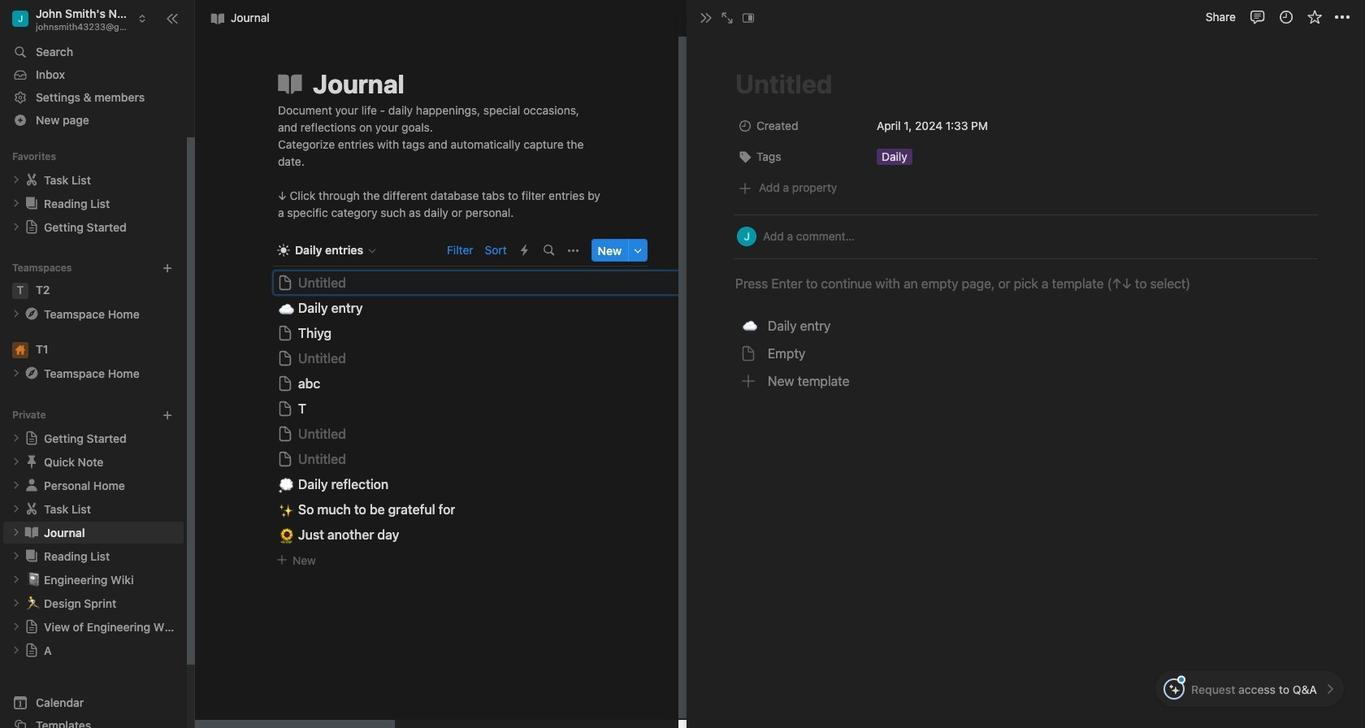 Task type: describe. For each thing, give the bounding box(es) containing it.
4 open image from the top
[[11, 433, 21, 443]]

5 open image from the top
[[11, 528, 21, 537]]

🏃 image
[[26, 594, 41, 612]]

🌻 image
[[279, 525, 294, 545]]

comments image
[[1250, 9, 1266, 25]]

close sidebar image
[[166, 12, 179, 25]]

💭 image
[[279, 474, 294, 495]]

close image
[[700, 11, 713, 24]]

2 row from the top
[[734, 143, 1318, 174]]

create and view automations image
[[521, 245, 528, 256]]

favorite image inside side peek region
[[1307, 9, 1323, 25]]

4 open image from the top
[[11, 481, 21, 490]]

updates image
[[1278, 9, 1294, 25]]

side peek region
[[682, 0, 1365, 728]]

t image
[[12, 283, 28, 299]]

7 open image from the top
[[11, 575, 21, 585]]

updates image
[[1280, 10, 1296, 26]]

1 row from the top
[[734, 112, 1318, 143]]

3 open image from the top
[[11, 368, 21, 378]]

1 open image from the top
[[11, 175, 21, 185]]

open in full page image
[[721, 11, 734, 24]]

new teamspace image
[[162, 262, 173, 274]]



Task type: vqa. For each thing, say whether or not it's contained in the screenshot.
T "image"
yes



Task type: locate. For each thing, give the bounding box(es) containing it.
3 open image from the top
[[11, 457, 21, 467]]

7 open image from the top
[[11, 646, 21, 655]]

row
[[734, 112, 1318, 143], [734, 143, 1318, 174]]

2 open image from the top
[[11, 309, 21, 319]]

☁️ image
[[279, 298, 294, 318]]

open image
[[11, 199, 21, 208], [11, 222, 21, 232], [11, 457, 21, 467], [11, 481, 21, 490], [11, 504, 21, 514], [11, 622, 21, 632], [11, 646, 21, 655]]

6 open image from the top
[[11, 622, 21, 632]]

8 open image from the top
[[11, 598, 21, 608]]

6 open image from the top
[[11, 551, 21, 561]]

1 open image from the top
[[11, 199, 21, 208]]

5 open image from the top
[[11, 504, 21, 514]]

favorite image
[[1307, 9, 1323, 25], [1308, 10, 1324, 26]]

📓 image
[[26, 570, 41, 589]]

page properties table
[[734, 112, 1318, 174]]

change page icon image
[[276, 69, 305, 98], [24, 172, 40, 188], [24, 195, 40, 212], [24, 220, 39, 234], [24, 306, 40, 322], [24, 365, 40, 381], [24, 431, 39, 446], [24, 454, 40, 470], [24, 477, 40, 494], [24, 501, 40, 517], [24, 524, 40, 541], [24, 548, 40, 564], [24, 620, 39, 634], [24, 643, 39, 658]]

add a page image
[[162, 409, 173, 421]]

menu
[[734, 313, 1318, 395]]

2 open image from the top
[[11, 222, 21, 232]]

open image
[[11, 175, 21, 185], [11, 309, 21, 319], [11, 368, 21, 378], [11, 433, 21, 443], [11, 528, 21, 537], [11, 551, 21, 561], [11, 575, 21, 585], [11, 598, 21, 608]]

menu inside side peek region
[[734, 313, 1318, 395]]

✨ image
[[279, 500, 294, 520]]



